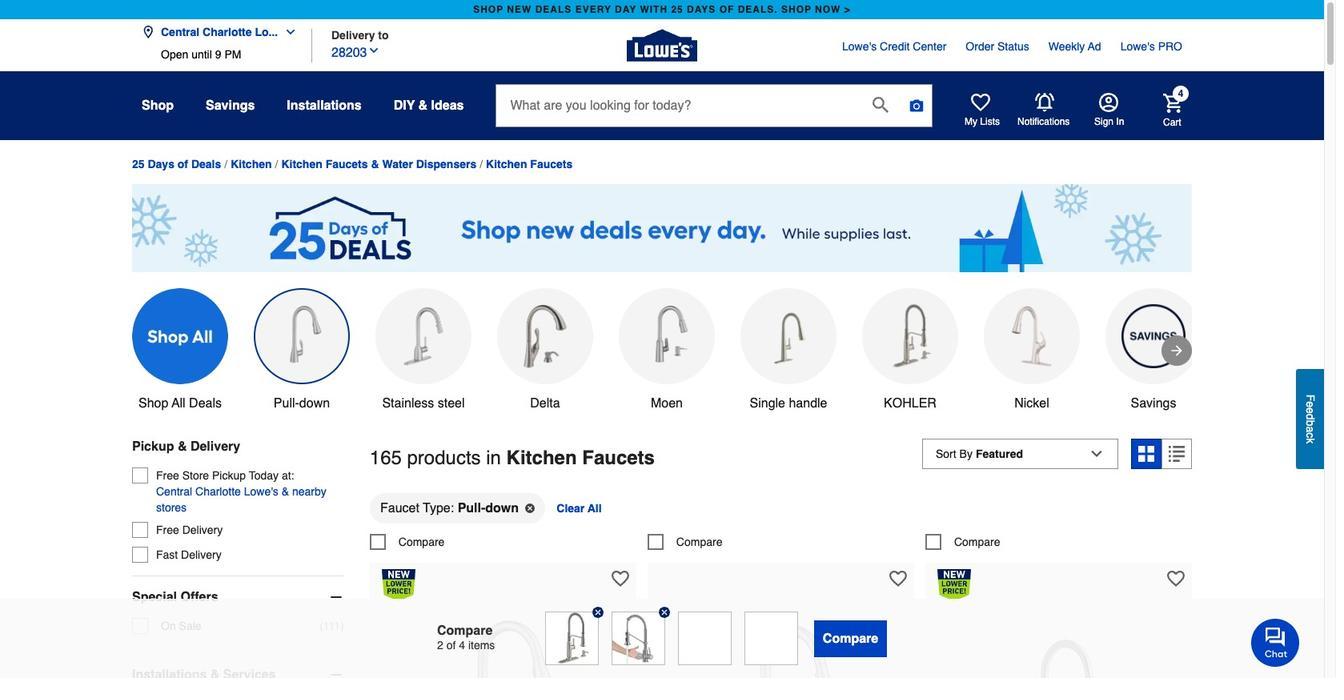 Task type: describe. For each thing, give the bounding box(es) containing it.
delivery to
[[332, 28, 389, 41]]

( 111 )
[[320, 620, 344, 633]]

lowe's home improvement notification center image
[[1036, 93, 1055, 112]]

2 e from the top
[[1305, 408, 1317, 414]]

deals inside button
[[189, 396, 222, 411]]

1 e from the top
[[1305, 402, 1317, 408]]

pickup & delivery
[[132, 440, 240, 454]]

chevron down image
[[278, 26, 297, 38]]

down inside button
[[299, 396, 330, 411]]

1 horizontal spatial 4
[[1179, 88, 1184, 100]]

1 / from the left
[[224, 158, 228, 171]]

diy & ideas button
[[394, 91, 464, 120]]

new lower price image
[[382, 569, 416, 602]]

single
[[750, 396, 786, 411]]

25 inside 25 days of deals / kitchen / kitchen faucets & water dispensers / kitchen faucets
[[132, 158, 145, 171]]

Search Query text field
[[497, 85, 861, 127]]

order status link
[[966, 38, 1030, 54]]

weekly ad link
[[1049, 38, 1102, 54]]

compare 2 of 4 items
[[437, 624, 495, 652]]

>
[[845, 4, 851, 15]]

clear all
[[557, 502, 602, 515]]

delivery down free delivery
[[181, 548, 222, 561]]

sale
[[179, 620, 202, 633]]

moen
[[651, 396, 683, 411]]

credit
[[880, 40, 910, 53]]

at:
[[282, 469, 294, 482]]

order status
[[966, 40, 1030, 53]]

in
[[1117, 116, 1125, 127]]

order
[[966, 40, 995, 53]]

offers
[[181, 590, 218, 605]]

today
[[249, 469, 279, 482]]

delivery up 28203
[[332, 28, 375, 41]]

& inside diy & ideas button
[[419, 99, 428, 113]]

1 horizontal spatial faucets
[[530, 158, 573, 171]]

lowe's for lowe's credit center
[[843, 40, 877, 53]]

chevron down image
[[367, 44, 380, 56]]

delta button
[[497, 288, 593, 413]]

with
[[640, 4, 668, 15]]

products
[[407, 447, 481, 469]]

pull-down
[[274, 396, 330, 411]]

kohler
[[884, 396, 937, 411]]

of
[[720, 4, 735, 15]]

pro
[[1159, 40, 1183, 53]]

status
[[998, 40, 1030, 53]]

special
[[132, 590, 177, 605]]

& up "store"
[[178, 440, 187, 454]]

shop all deals image
[[132, 288, 228, 384]]

on
[[161, 620, 176, 633]]

store
[[182, 469, 209, 482]]

dispensers
[[416, 158, 477, 171]]

central charlotte lowe's & nearby stores button
[[156, 484, 344, 516]]

nickel button
[[984, 288, 1080, 413]]

clear
[[557, 502, 585, 515]]

)
[[340, 620, 344, 633]]

165 products in kitchen faucets
[[370, 447, 655, 469]]

to
[[378, 28, 389, 41]]

lowe's home improvement lists image
[[971, 93, 991, 112]]

search image
[[873, 97, 889, 113]]

28203
[[332, 45, 367, 60]]

diy
[[394, 99, 415, 113]]

days
[[148, 158, 175, 171]]

of for compare
[[447, 639, 456, 652]]

9
[[215, 48, 221, 61]]

free store pickup today at:
[[156, 469, 294, 482]]

central for central charlotte lo...
[[161, 26, 200, 38]]

free for free store pickup today at:
[[156, 469, 179, 482]]

ideas
[[431, 99, 464, 113]]

lowe's for lowe's pro
[[1121, 40, 1156, 53]]

4 inside compare 2 of 4 items
[[459, 639, 465, 652]]

1000957192 element
[[370, 534, 445, 550]]

charlotte for lowe's
[[195, 485, 241, 498]]

faucet
[[380, 501, 420, 515]]

lowe's pro link
[[1121, 38, 1183, 54]]

shop all deals
[[139, 396, 222, 411]]

sign in button
[[1095, 93, 1125, 128]]

25 days of deals faucet type pull-down image
[[270, 304, 334, 368]]

kitchen faucets link
[[486, 158, 573, 171]]

special offers button
[[132, 577, 344, 618]]

1002979846 element
[[926, 534, 1001, 550]]

charlotte for lo...
[[203, 26, 252, 38]]

open
[[161, 48, 188, 61]]

k
[[1305, 438, 1317, 444]]

heart outline image for new lower price image
[[1168, 570, 1185, 588]]

lists
[[981, 116, 1000, 127]]

f
[[1305, 395, 1317, 402]]

minus image
[[328, 667, 344, 678]]

handle
[[789, 396, 828, 411]]

free for free delivery
[[156, 524, 179, 536]]

2 horizontal spatial faucets
[[582, 447, 655, 469]]

weekly ad
[[1049, 40, 1102, 53]]

cart
[[1164, 117, 1182, 128]]

type:
[[423, 501, 454, 515]]

kitchen right dispensers
[[486, 158, 527, 171]]

clear all button
[[555, 492, 604, 524]]

lowe's credit center
[[843, 40, 947, 53]]

of for 25
[[178, 158, 188, 171]]

pull- inside pull-down button
[[274, 396, 299, 411]]

1 remove this product image from the left
[[593, 607, 604, 618]]

diy & ideas
[[394, 99, 464, 113]]

25 days of deals brand moen image
[[635, 304, 699, 368]]

0 vertical spatial pickup
[[132, 440, 174, 454]]

fast delivery
[[156, 548, 222, 561]]

kitchen link
[[231, 158, 272, 171]]

all for shop
[[172, 396, 186, 411]]

deals.
[[738, 4, 778, 15]]

shop for shop all deals
[[139, 396, 168, 411]]

kitchen right kitchen link
[[281, 158, 323, 171]]

25 days of deals fixture color family stainless steel image
[[392, 304, 456, 368]]

shop for shop
[[142, 99, 174, 113]]

0 horizontal spatial savings
[[206, 99, 255, 113]]

1 vertical spatial pull-
[[458, 501, 486, 515]]

until
[[192, 48, 212, 61]]

now
[[815, 4, 841, 15]]

compare for 1002979846 "element"
[[955, 535, 1001, 548]]

in
[[486, 447, 501, 469]]

special offers
[[132, 590, 218, 605]]



Task type: vqa. For each thing, say whether or not it's contained in the screenshot.
the leftmost lowe's
yes



Task type: locate. For each thing, give the bounding box(es) containing it.
faucet type: pull-down
[[380, 501, 519, 515]]

down left close circle filled image
[[486, 501, 519, 515]]

4 up the cart
[[1179, 88, 1184, 100]]

free delivery
[[156, 524, 223, 536]]

3 / from the left
[[480, 158, 483, 171]]

deals up the pickup & delivery
[[189, 396, 222, 411]]

f e e d b a c k button
[[1297, 369, 1325, 469]]

0 vertical spatial shop
[[142, 99, 174, 113]]

location image
[[142, 26, 155, 38]]

arrow right image
[[1169, 343, 1185, 359]]

1 vertical spatial of
[[447, 639, 456, 652]]

ad
[[1088, 40, 1102, 53]]

0 horizontal spatial /
[[224, 158, 228, 171]]

of inside 25 days of deals / kitchen / kitchen faucets & water dispensers / kitchen faucets
[[178, 158, 188, 171]]

25 left days
[[132, 158, 145, 171]]

stainless
[[382, 396, 434, 411]]

lowe's down the today at bottom left
[[244, 485, 279, 498]]

compare inside 1000957192 element
[[399, 535, 445, 548]]

1 horizontal spatial /
[[275, 158, 278, 171]]

1 horizontal spatial all
[[588, 502, 602, 515]]

water
[[382, 158, 413, 171]]

0 horizontal spatial all
[[172, 396, 186, 411]]

2 free from the top
[[156, 524, 179, 536]]

25 days of deals fixture color family nickel image
[[1000, 304, 1064, 368]]

central charlotte lo... button
[[142, 16, 304, 48]]

all for clear
[[588, 502, 602, 515]]

central inside button
[[161, 26, 200, 38]]

/
[[224, 158, 228, 171], [275, 158, 278, 171], [480, 158, 483, 171]]

pickup down shop all deals
[[132, 440, 174, 454]]

pull-down button
[[254, 288, 350, 413]]

central for central charlotte lowe's & nearby stores
[[156, 485, 192, 498]]

1 vertical spatial 4
[[459, 639, 465, 652]]

0 horizontal spatial pickup
[[132, 440, 174, 454]]

lowe's home improvement account image
[[1100, 93, 1119, 112]]

all inside button
[[588, 502, 602, 515]]

0 horizontal spatial of
[[178, 158, 188, 171]]

chat invite button image
[[1252, 618, 1301, 667]]

/ right kitchen link
[[275, 158, 278, 171]]

25 days of deals / kitchen / kitchen faucets & water dispensers / kitchen faucets
[[132, 158, 573, 171]]

down down 25 days of deals faucet type pull-down image
[[299, 396, 330, 411]]

1 vertical spatial deals
[[189, 396, 222, 411]]

1 horizontal spatial heart outline image
[[890, 570, 907, 588]]

25 days of deals brand delta image
[[513, 304, 577, 368]]

steel
[[438, 396, 465, 411]]

shop new deals every day with 25 days of deals. shop now >
[[473, 4, 851, 15]]

shop
[[473, 4, 504, 15], [782, 4, 812, 15]]

25 days of deals number of faucet handles single handle image
[[757, 304, 821, 368]]

None search field
[[496, 84, 933, 142]]

2 remove this product image from the left
[[659, 607, 670, 618]]

pull-
[[274, 396, 299, 411], [458, 501, 486, 515]]

1 vertical spatial 25
[[132, 158, 145, 171]]

lowe's home improvement logo image
[[627, 10, 698, 80]]

free
[[156, 469, 179, 482], [156, 524, 179, 536]]

0 horizontal spatial 25
[[132, 158, 145, 171]]

e up b
[[1305, 408, 1317, 414]]

compare for compare button
[[823, 632, 879, 646]]

2 / from the left
[[275, 158, 278, 171]]

c
[[1305, 433, 1317, 438]]

0 vertical spatial pull-
[[274, 396, 299, 411]]

sign
[[1095, 116, 1114, 127]]

minus image
[[328, 589, 344, 605]]

b
[[1305, 420, 1317, 427]]

deals inside 25 days of deals / kitchen / kitchen faucets & water dispensers / kitchen faucets
[[191, 158, 221, 171]]

lowe's left pro
[[1121, 40, 1156, 53]]

list box
[[370, 492, 1193, 534]]

0 horizontal spatial heart outline image
[[612, 570, 629, 588]]

my
[[965, 116, 978, 127]]

/ left kitchen link
[[224, 158, 228, 171]]

all up the pickup & delivery
[[172, 396, 186, 411]]

savings down 'pm' on the top left of page
[[206, 99, 255, 113]]

my lists link
[[965, 93, 1000, 128]]

charlotte down free store pickup today at:
[[195, 485, 241, 498]]

of inside compare 2 of 4 items
[[447, 639, 456, 652]]

new
[[507, 4, 532, 15]]

0 vertical spatial of
[[178, 158, 188, 171]]

list box containing faucet type:
[[370, 492, 1193, 534]]

1 vertical spatial free
[[156, 524, 179, 536]]

0 vertical spatial all
[[172, 396, 186, 411]]

0 horizontal spatial shop
[[473, 4, 504, 15]]

shop button
[[142, 91, 174, 120]]

remove this product image
[[593, 607, 604, 618], [659, 607, 670, 618]]

moen button
[[619, 288, 715, 413]]

1 vertical spatial charlotte
[[195, 485, 241, 498]]

1 horizontal spatial savings button
[[1106, 288, 1202, 413]]

& left water
[[371, 158, 379, 171]]

compare for 1000957192 element
[[399, 535, 445, 548]]

& inside central charlotte lowe's & nearby stores
[[282, 485, 289, 498]]

e up the d
[[1305, 402, 1317, 408]]

25
[[671, 4, 684, 15], [132, 158, 145, 171]]

shop up the pickup & delivery
[[139, 396, 168, 411]]

2 heart outline image from the left
[[890, 570, 907, 588]]

compare button
[[815, 620, 887, 657]]

shop left new
[[473, 4, 504, 15]]

stainless steel
[[382, 396, 465, 411]]

1 horizontal spatial shop
[[782, 4, 812, 15]]

camera image
[[909, 98, 925, 114]]

0 vertical spatial 4
[[1179, 88, 1184, 100]]

2 horizontal spatial heart outline image
[[1168, 570, 1185, 588]]

compare inside the 1001327070 element
[[677, 535, 723, 548]]

deals
[[536, 4, 572, 15]]

shop inside button
[[139, 396, 168, 411]]

2 shop from the left
[[782, 4, 812, 15]]

pickup up central charlotte lowe's & nearby stores
[[212, 469, 246, 482]]

lowe's inside central charlotte lowe's & nearby stores
[[244, 485, 279, 498]]

list view image
[[1169, 446, 1185, 462]]

central charlotte lo...
[[161, 26, 278, 38]]

25 days of deals special offers savings image
[[1122, 304, 1186, 368]]

e
[[1305, 402, 1317, 408], [1305, 408, 1317, 414]]

pull- right type:
[[458, 501, 486, 515]]

all right clear
[[588, 502, 602, 515]]

0 horizontal spatial lowe's
[[244, 485, 279, 498]]

0 horizontal spatial pull-
[[274, 396, 299, 411]]

2 horizontal spatial lowe's
[[1121, 40, 1156, 53]]

heart outline image for new lower price icon
[[612, 570, 629, 588]]

lowe's left credit
[[843, 40, 877, 53]]

compare for the 1001327070 element
[[677, 535, 723, 548]]

free left "store"
[[156, 469, 179, 482]]

1 horizontal spatial pull-
[[458, 501, 486, 515]]

central
[[161, 26, 200, 38], [156, 485, 192, 498]]

nearby
[[292, 485, 327, 498]]

kitchen right 25 days of deals link
[[231, 158, 272, 171]]

1 free from the top
[[156, 469, 179, 482]]

1 shop from the left
[[473, 4, 504, 15]]

1 vertical spatial pickup
[[212, 469, 246, 482]]

f e e d b a c k
[[1305, 395, 1317, 444]]

0 vertical spatial 25
[[671, 4, 684, 15]]

shop
[[142, 99, 174, 113], [139, 396, 168, 411]]

notifications
[[1018, 116, 1070, 127]]

kitchen faucets & water dispensers link
[[281, 158, 477, 171]]

&
[[419, 99, 428, 113], [371, 158, 379, 171], [178, 440, 187, 454], [282, 485, 289, 498]]

delivery up free store pickup today at:
[[191, 440, 240, 454]]

shop all deals button
[[132, 288, 228, 413]]

savings button
[[206, 91, 255, 120], [1106, 288, 1202, 413]]

pm
[[225, 48, 241, 61]]

/ right dispensers
[[480, 158, 483, 171]]

lowe's pro
[[1121, 40, 1183, 53]]

0 horizontal spatial faucets
[[326, 158, 368, 171]]

grid view image
[[1139, 446, 1155, 462]]

0 horizontal spatial remove this product image
[[593, 607, 604, 618]]

pull- down 25 days of deals faucet type pull-down image
[[274, 396, 299, 411]]

1 horizontal spatial of
[[447, 639, 456, 652]]

central inside central charlotte lowe's & nearby stores
[[156, 485, 192, 498]]

charlotte inside button
[[203, 26, 252, 38]]

weekly
[[1049, 40, 1086, 53]]

savings inside button
[[1131, 396, 1177, 411]]

fast
[[156, 548, 178, 561]]

all
[[172, 396, 186, 411], [588, 502, 602, 515]]

items
[[468, 639, 495, 652]]

4 left items
[[459, 639, 465, 652]]

1 horizontal spatial lowe's
[[843, 40, 877, 53]]

my lists
[[965, 116, 1000, 127]]

free down stores
[[156, 524, 179, 536]]

0 horizontal spatial 4
[[459, 639, 465, 652]]

lowe's credit center link
[[843, 38, 947, 54]]

0 vertical spatial free
[[156, 469, 179, 482]]

0 vertical spatial central
[[161, 26, 200, 38]]

of right days
[[178, 158, 188, 171]]

28203 button
[[332, 41, 380, 62]]

lowe's home improvement cart image
[[1164, 93, 1183, 113]]

every
[[576, 4, 612, 15]]

0 vertical spatial down
[[299, 396, 330, 411]]

heart outline image
[[612, 570, 629, 588], [890, 570, 907, 588], [1168, 570, 1185, 588]]

kitchen
[[231, 158, 272, 171], [281, 158, 323, 171], [486, 158, 527, 171], [507, 447, 577, 469]]

compare inside compare button
[[823, 632, 879, 646]]

charlotte inside central charlotte lowe's & nearby stores
[[195, 485, 241, 498]]

4
[[1179, 88, 1184, 100], [459, 639, 465, 652]]

2
[[437, 639, 444, 652]]

25 right with on the left top of page
[[671, 4, 684, 15]]

sign in
[[1095, 116, 1125, 127]]

25 days of deals brand kohler image
[[879, 304, 943, 368]]

25 days of deals. shop new deals every day. while supplies last. image
[[132, 184, 1193, 272]]

of right 2
[[447, 639, 456, 652]]

installations
[[287, 99, 362, 113]]

central up stores
[[156, 485, 192, 498]]

installations button
[[287, 91, 362, 120]]

0 vertical spatial savings button
[[206, 91, 255, 120]]

charlotte up 'pm' on the top left of page
[[203, 26, 252, 38]]

1 vertical spatial all
[[588, 502, 602, 515]]

0 vertical spatial charlotte
[[203, 26, 252, 38]]

1 horizontal spatial 25
[[671, 4, 684, 15]]

1 vertical spatial central
[[156, 485, 192, 498]]

1 horizontal spatial remove this product image
[[659, 607, 670, 618]]

new lower price image
[[938, 569, 971, 602]]

shop new deals every day with 25 days of deals. shop now > link
[[470, 0, 854, 19]]

delivery up fast delivery
[[182, 524, 223, 536]]

compare inside 1002979846 "element"
[[955, 535, 1001, 548]]

3 heart outline image from the left
[[1168, 570, 1185, 588]]

all inside button
[[172, 396, 186, 411]]

0 horizontal spatial down
[[299, 396, 330, 411]]

& right diy
[[419, 99, 428, 113]]

& down the at:
[[282, 485, 289, 498]]

open until 9 pm
[[161, 48, 241, 61]]

deals left kitchen link
[[191, 158, 221, 171]]

0 horizontal spatial savings button
[[206, 91, 255, 120]]

1 heart outline image from the left
[[612, 570, 629, 588]]

1 vertical spatial down
[[486, 501, 519, 515]]

1 horizontal spatial pickup
[[212, 469, 246, 482]]

& inside 25 days of deals / kitchen / kitchen faucets & water dispensers / kitchen faucets
[[371, 158, 379, 171]]

shop down "open"
[[142, 99, 174, 113]]

single handle
[[750, 396, 828, 411]]

1 horizontal spatial savings
[[1131, 396, 1177, 411]]

shop left now
[[782, 4, 812, 15]]

1 horizontal spatial down
[[486, 501, 519, 515]]

savings up grid view icon
[[1131, 396, 1177, 411]]

kitchen right in
[[507, 447, 577, 469]]

1 vertical spatial savings
[[1131, 396, 1177, 411]]

0 vertical spatial deals
[[191, 158, 221, 171]]

central up "open"
[[161, 26, 200, 38]]

2 horizontal spatial /
[[480, 158, 483, 171]]

stainless steel button
[[376, 288, 472, 413]]

down
[[299, 396, 330, 411], [486, 501, 519, 515]]

close circle filled image
[[525, 503, 535, 513]]

kohler button
[[863, 288, 959, 413]]

1001327070 element
[[648, 534, 723, 550]]

165
[[370, 447, 402, 469]]

a
[[1305, 427, 1317, 433]]

1 vertical spatial shop
[[139, 396, 168, 411]]

1 vertical spatial savings button
[[1106, 288, 1202, 413]]

compare inside compare 2 of 4 items
[[437, 624, 493, 638]]

0 vertical spatial savings
[[206, 99, 255, 113]]

lo...
[[255, 26, 278, 38]]



